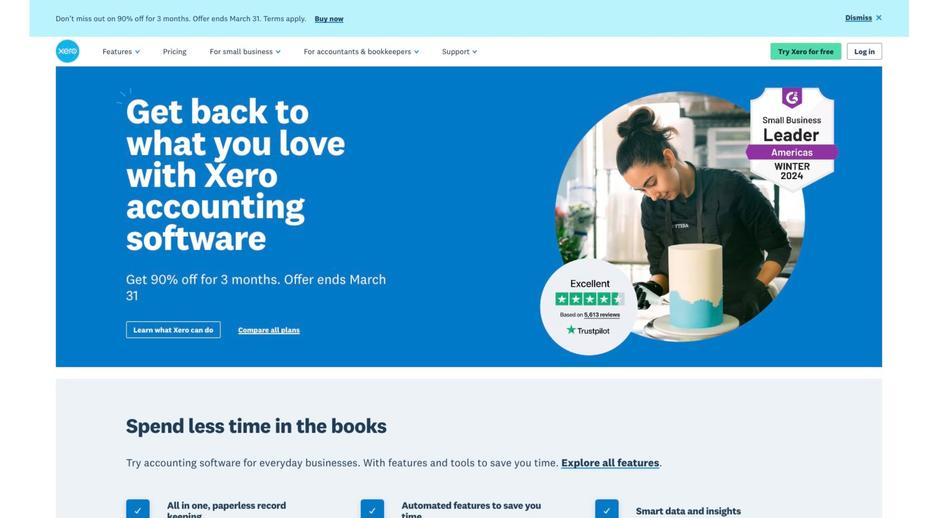 Task type: vqa. For each thing, say whether or not it's contained in the screenshot.
more
no



Task type: describe. For each thing, give the bounding box(es) containing it.
a xero user decorating a cake with blue icing. social proof badges surrounding the circular image. image
[[478, 66, 882, 367]]



